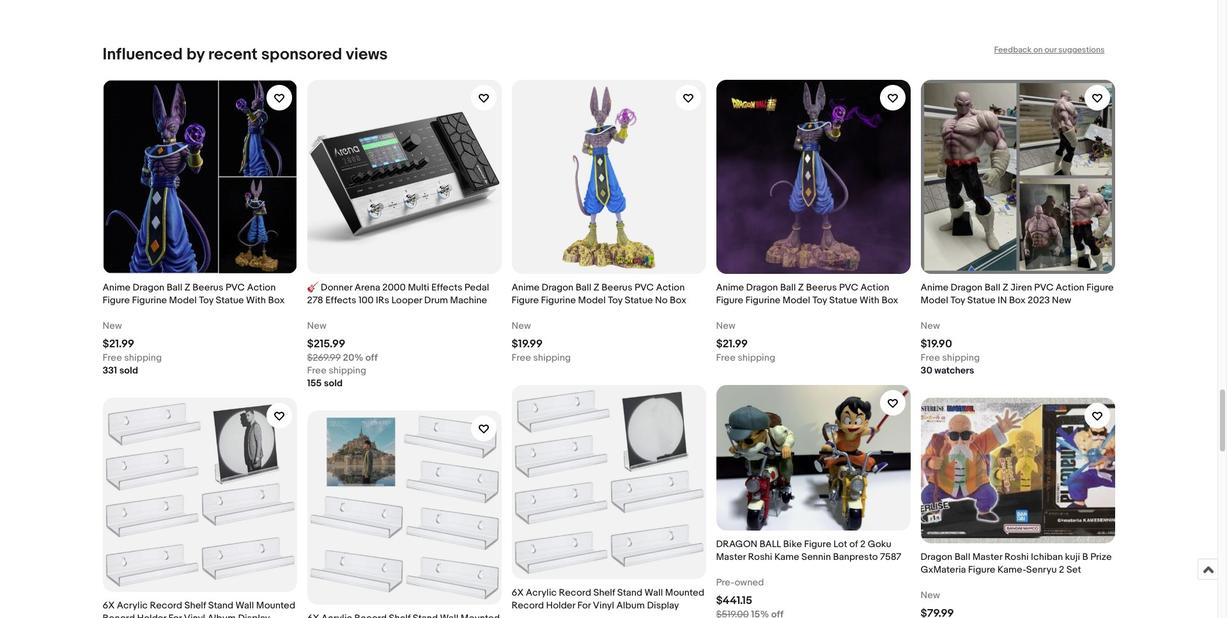 Task type: describe. For each thing, give the bounding box(es) containing it.
acrylic for 6x acrylic record shelf stand wall mounted record holder for vinyl album display link to the left
[[117, 600, 148, 613]]

suggestions
[[1059, 45, 1105, 55]]

donner
[[321, 282, 352, 294]]

stand for 6x acrylic record shelf stand wall mounted record holder for vinyl album display link to the right
[[617, 588, 643, 600]]

sold inside new $215.99 $269.99 20% off free shipping 155 sold
[[324, 378, 343, 390]]

master inside dragon ball master roshi ichiban kuji b prize gxmateria figure kame-senryu 2 set
[[973, 552, 1002, 564]]

$21.99 for new $21.99 free shipping 331 sold
[[103, 338, 134, 351]]

roshi inside dragon ball bike figure lot of 2 goku master roshi kame sennin banpresto 7587
[[748, 552, 772, 564]]

kuji
[[1065, 552, 1080, 564]]

new text field for $19.99
[[512, 320, 531, 333]]

$19.99 text field
[[512, 338, 543, 351]]

$19.90
[[921, 338, 952, 351]]

stand for 6x acrylic record shelf stand wall mounted record holder for vinyl album display link to the left
[[208, 600, 233, 613]]

statue for 2nd $21.99 text field from the right
[[216, 295, 244, 307]]

machine
[[450, 295, 487, 307]]

free shipping text field for $19.90 text field on the bottom of the page
[[921, 352, 980, 365]]

for for 6x acrylic record shelf stand wall mounted record holder for vinyl album display link to the left
[[168, 613, 182, 619]]

0 horizontal spatial effects
[[325, 295, 356, 307]]

pvc for 2nd $21.99 text field from the right
[[226, 282, 245, 294]]

multi
[[408, 282, 429, 294]]

shipping for new $21.99 free shipping
[[738, 352, 775, 365]]

new $215.99 $269.99 20% off free shipping 155 sold
[[307, 320, 378, 390]]

$215.99
[[307, 338, 345, 351]]

goku
[[868, 539, 892, 551]]

new text field for $215.99
[[307, 320, 326, 333]]

6x for 6x acrylic record shelf stand wall mounted record holder for vinyl album display link to the left
[[103, 600, 115, 613]]

ball for $19.90 text field on the bottom of the page
[[985, 282, 1001, 294]]

new $21.99 free shipping
[[716, 320, 775, 365]]

new for new $21.99 free shipping
[[716, 320, 736, 333]]

figure inside dragon ball master roshi ichiban kuji b prize gxmateria figure kame-senryu 2 set
[[968, 565, 996, 577]]

new $19.99 free shipping
[[512, 320, 571, 365]]

$215.99 text field
[[307, 338, 345, 351]]

action for the $19.99 text box
[[656, 282, 685, 294]]

album for 6x acrylic record shelf stand wall mounted record holder for vinyl album display link to the left
[[207, 613, 236, 619]]

new $21.99 free shipping 331 sold
[[103, 320, 162, 377]]

action for 2nd $21.99 text field from the right
[[247, 282, 276, 294]]

off
[[365, 352, 378, 365]]

feedback on our suggestions
[[994, 45, 1105, 55]]

feedback on our suggestions link
[[994, 45, 1105, 55]]

new for new
[[921, 590, 940, 602]]

ball
[[760, 539, 781, 551]]

on
[[1034, 45, 1043, 55]]

vinyl for 6x acrylic record shelf stand wall mounted record holder for vinyl album display link to the right
[[593, 600, 614, 613]]

mounted for 6x acrylic record shelf stand wall mounted record holder for vinyl album display link to the right
[[665, 588, 704, 600]]

pre-
[[716, 577, 735, 589]]

dragon up 'new $21.99 free shipping 331 sold'
[[133, 282, 164, 294]]

our
[[1045, 45, 1057, 55]]

new for new $215.99 $269.99 20% off free shipping 155 sold
[[307, 320, 326, 333]]

bike
[[783, 539, 802, 551]]

2000
[[382, 282, 406, 294]]

free for new $19.99 free shipping
[[512, 352, 531, 365]]

3 box from the left
[[882, 295, 898, 307]]

dragon inside anime dragon ball z jiren pvc action figure model toy statue in box 2023 new
[[951, 282, 983, 294]]

1 box from the left
[[268, 295, 285, 307]]

shipping inside new $215.99 $269.99 20% off free shipping 155 sold
[[329, 365, 366, 377]]

dragon ball master roshi ichiban kuji b prize gxmateria figure kame-senryu 2 set
[[921, 552, 1112, 577]]

figure for 2nd $21.99 text field from the right
[[103, 295, 130, 307]]

anime dragon ball z beerus pvc action figure figurine model toy statue no box
[[512, 282, 686, 307]]

prize
[[1091, 552, 1112, 564]]

holder for 6x acrylic record shelf stand wall mounted record holder for vinyl album display link to the right
[[546, 600, 575, 613]]

0 horizontal spatial 6x acrylic record shelf stand wall mounted record holder for vinyl album display link
[[103, 398, 297, 619]]

dragon inside dragon ball master roshi ichiban kuji b prize gxmateria figure kame-senryu 2 set
[[921, 552, 953, 564]]

155
[[307, 378, 322, 390]]

model inside anime dragon ball z jiren pvc action figure model toy statue in box 2023 new
[[921, 295, 948, 307]]

anime for $19.90 text field on the bottom of the page
[[921, 282, 949, 294]]

0 vertical spatial shelf
[[593, 588, 615, 600]]

irs
[[376, 295, 389, 307]]

ball for the $19.99 text box
[[576, 282, 592, 294]]

of
[[850, 539, 858, 551]]

free for new $21.99 free shipping
[[716, 352, 736, 365]]

$19.99
[[512, 338, 543, 351]]

0 vertical spatial effects
[[431, 282, 462, 294]]

new for new $19.99 free shipping
[[512, 320, 531, 333]]

dragon inside anime dragon ball z beerus pvc action figure figurine model toy statue no box
[[542, 282, 574, 294]]

free shipping text field for 2nd $21.99 text field from the right
[[103, 352, 162, 365]]

vinyl for 6x acrylic record shelf stand wall mounted record holder for vinyl album display link to the left
[[184, 613, 205, 619]]

pvc for first $21.99 text field from right
[[839, 282, 858, 294]]

display for 6x acrylic record shelf stand wall mounted record holder for vinyl album display link to the right
[[647, 600, 679, 613]]

model for the $19.99 text box
[[578, 295, 606, 307]]

2 inside dragon ball master roshi ichiban kuji b prize gxmateria figure kame-senryu 2 set
[[1059, 565, 1064, 577]]

toy inside anime dragon ball z jiren pvc action figure model toy statue in box 2023 new
[[951, 295, 965, 307]]

$441.15 text field
[[716, 595, 752, 608]]

for for 6x acrylic record shelf stand wall mounted record holder for vinyl album display link to the right
[[578, 600, 591, 613]]

1 beerus from the left
[[193, 282, 223, 294]]

2 $21.99 text field from the left
[[716, 338, 748, 351]]

beerus for $19.99
[[602, 282, 632, 294]]

views
[[346, 45, 388, 65]]

sennin
[[802, 552, 831, 564]]

free inside new $215.99 $269.99 20% off free shipping 155 sold
[[307, 365, 327, 377]]

1 horizontal spatial 6x acrylic record shelf stand wall mounted record holder for vinyl album display link
[[512, 386, 706, 619]]

kame
[[775, 552, 799, 564]]

🎸 donner arena 2000 multi effects pedal 278 effects 100 irs looper drum machine
[[307, 282, 489, 307]]

z for new text box
[[798, 282, 804, 294]]

beerus for $21.99
[[806, 282, 837, 294]]

2023
[[1028, 295, 1050, 307]]

dragon up new $21.99 free shipping at the right of the page
[[746, 282, 778, 294]]

previous price $519.00 15% off text field
[[716, 609, 784, 619]]

looper
[[391, 295, 422, 307]]

senryu
[[1026, 565, 1057, 577]]

dragon
[[716, 539, 757, 551]]

ball inside dragon ball master roshi ichiban kuji b prize gxmateria figure kame-senryu 2 set
[[955, 552, 971, 564]]

20%
[[343, 352, 363, 365]]



Task type: vqa. For each thing, say whether or not it's contained in the screenshot.
Free related to New $19.99 Free shipping
yes



Task type: locate. For each thing, give the bounding box(es) containing it.
new inside new $19.99 free shipping
[[512, 320, 531, 333]]

1 horizontal spatial for
[[578, 600, 591, 613]]

1 vertical spatial shelf
[[184, 600, 206, 613]]

master inside dragon ball bike figure lot of 2 goku master roshi kame sennin banpresto 7587
[[716, 552, 746, 564]]

new text field down gxmateria
[[921, 590, 940, 603]]

1 horizontal spatial 6x
[[512, 588, 524, 600]]

0 horizontal spatial vinyl
[[184, 613, 205, 619]]

0 horizontal spatial shelf
[[184, 600, 206, 613]]

2 right of at the bottom right of page
[[860, 539, 866, 551]]

6x acrylic record shelf stand wall mounted record holder for vinyl album display for 6x acrylic record shelf stand wall mounted record holder for vinyl album display link to the left
[[103, 600, 295, 619]]

action for first $21.99 text field from right
[[861, 282, 889, 294]]

0 horizontal spatial anime dragon ball z beerus pvc action figure figurine model toy statue with box
[[103, 282, 285, 307]]

Pre-owned text field
[[716, 577, 764, 590]]

statue for the $19.99 text box
[[625, 295, 653, 307]]

roshi down ball
[[748, 552, 772, 564]]

sold inside 'new $21.99 free shipping 331 sold'
[[119, 365, 138, 377]]

$21.99 up 331 sold "text box"
[[103, 338, 134, 351]]

0 horizontal spatial holder
[[137, 613, 166, 619]]

model inside anime dragon ball z beerus pvc action figure figurine model toy statue no box
[[578, 295, 606, 307]]

$21.99 down new text box
[[716, 338, 748, 351]]

0 vertical spatial 6x
[[512, 588, 524, 600]]

shipping inside new $19.99 free shipping
[[533, 352, 571, 365]]

wall
[[645, 588, 663, 600], [236, 600, 254, 613]]

2 $21.99 from the left
[[716, 338, 748, 351]]

1 vertical spatial stand
[[208, 600, 233, 613]]

0 vertical spatial acrylic
[[526, 588, 557, 600]]

0 vertical spatial album
[[616, 600, 645, 613]]

anime dragon ball z beerus pvc action figure figurine model toy statue with box for first $21.99 text field from right
[[716, 282, 898, 307]]

figure for $19.90 text field on the bottom of the page
[[1087, 282, 1114, 294]]

figurine inside anime dragon ball z beerus pvc action figure figurine model toy statue no box
[[541, 295, 576, 307]]

figure for the $19.99 text box
[[512, 295, 539, 307]]

New text field
[[103, 320, 122, 333], [307, 320, 326, 333], [512, 320, 531, 333], [921, 320, 940, 333], [921, 590, 940, 603]]

new inside anime dragon ball z jiren pvc action figure model toy statue in box 2023 new
[[1052, 295, 1071, 307]]

Free shipping text field
[[512, 352, 571, 365]]

figurine up new $19.99 free shipping
[[541, 295, 576, 307]]

pre-owned $441.15
[[716, 577, 764, 608]]

0 horizontal spatial acrylic
[[117, 600, 148, 613]]

0 horizontal spatial wall
[[236, 600, 254, 613]]

0 horizontal spatial $21.99 text field
[[103, 338, 134, 351]]

1 roshi from the left
[[748, 552, 772, 564]]

vinyl
[[593, 600, 614, 613], [184, 613, 205, 619]]

recent
[[208, 45, 258, 65]]

2 horizontal spatial figurine
[[746, 295, 781, 307]]

anime for the $19.99 text box
[[512, 282, 540, 294]]

0 horizontal spatial 2
[[860, 539, 866, 551]]

figure for first $21.99 text field from right
[[716, 295, 743, 307]]

anime dragon ball z jiren pvc action figure model toy statue in box 2023 new
[[921, 282, 1114, 307]]

2 model from the left
[[578, 295, 606, 307]]

anime dragon ball z beerus pvc action figure figurine model toy statue with box for 2nd $21.99 text field from the right
[[103, 282, 285, 307]]

free for new $19.90 free shipping 30 watchers
[[921, 352, 940, 365]]

z for new text field corresponding to $21.99
[[185, 282, 190, 294]]

None text field
[[921, 608, 954, 619]]

new text field for $21.99
[[103, 320, 122, 333]]

acrylic
[[526, 588, 557, 600], [117, 600, 148, 613]]

2 inside dragon ball bike figure lot of 2 goku master roshi kame sennin banpresto 7587
[[860, 539, 866, 551]]

sold right 155
[[324, 378, 343, 390]]

2 toy from the left
[[608, 295, 623, 307]]

$21.99 text field down new text box
[[716, 338, 748, 351]]

3 z from the left
[[798, 282, 804, 294]]

1 vertical spatial sold
[[324, 378, 343, 390]]

shipping
[[124, 352, 162, 365], [533, 352, 571, 365], [738, 352, 775, 365], [942, 352, 980, 365], [329, 365, 366, 377]]

6x
[[512, 588, 524, 600], [103, 600, 115, 613]]

2 figurine from the left
[[541, 295, 576, 307]]

1 pvc from the left
[[226, 282, 245, 294]]

box inside anime dragon ball z beerus pvc action figure figurine model toy statue no box
[[670, 295, 686, 307]]

roshi
[[748, 552, 772, 564], [1005, 552, 1029, 564]]

shipping inside new $21.99 free shipping
[[738, 352, 775, 365]]

0 horizontal spatial album
[[207, 613, 236, 619]]

0 horizontal spatial display
[[238, 613, 270, 619]]

dragon up new $19.99 free shipping
[[542, 282, 574, 294]]

new for new $19.90 free shipping 30 watchers
[[921, 320, 940, 333]]

no
[[655, 295, 668, 307]]

0 horizontal spatial with
[[246, 295, 266, 307]]

new text field up $215.99 text field
[[307, 320, 326, 333]]

z inside anime dragon ball z beerus pvc action figure figurine model toy statue no box
[[594, 282, 600, 294]]

toy for 2nd $21.99 text field from the right's free shipping text field
[[199, 295, 214, 307]]

influenced
[[103, 45, 183, 65]]

0 horizontal spatial roshi
[[748, 552, 772, 564]]

model for 2nd $21.99 text field from the right
[[169, 295, 197, 307]]

dragon ball bike figure lot of 2 goku master roshi kame sennin banpresto 7587
[[716, 539, 902, 564]]

anime up 'new $21.99 free shipping 331 sold'
[[103, 282, 131, 294]]

new text field up the $19.99 text box
[[512, 320, 531, 333]]

pvc inside anime dragon ball z jiren pvc action figure model toy statue in box 2023 new
[[1034, 282, 1054, 294]]

group
[[103, 80, 1115, 619]]

6x acrylic record shelf stand wall mounted record holder for vinyl album display
[[512, 588, 704, 613], [103, 600, 295, 619]]

1 horizontal spatial stand
[[617, 588, 643, 600]]

4 pvc from the left
[[1034, 282, 1054, 294]]

free inside new $19.90 free shipping 30 watchers
[[921, 352, 940, 365]]

free inside new $21.99 free shipping
[[716, 352, 736, 365]]

331 sold text field
[[103, 365, 138, 378]]

$19.90 text field
[[921, 338, 952, 351]]

free up 155
[[307, 365, 327, 377]]

2 z from the left
[[594, 282, 600, 294]]

3 pvc from the left
[[839, 282, 858, 294]]

holder
[[546, 600, 575, 613], [137, 613, 166, 619]]

dragon left jiren
[[951, 282, 983, 294]]

beerus inside anime dragon ball z beerus pvc action figure figurine model toy statue no box
[[602, 282, 632, 294]]

331
[[103, 365, 117, 377]]

master up the kame-
[[973, 552, 1002, 564]]

feedback
[[994, 45, 1032, 55]]

2 anime dragon ball z beerus pvc action figure figurine model toy statue with box from the left
[[716, 282, 898, 307]]

0 horizontal spatial 6x acrylic record shelf stand wall mounted record holder for vinyl album display
[[103, 600, 295, 619]]

new $19.90 free shipping 30 watchers
[[921, 320, 980, 377]]

pvc for the $19.99 text box
[[635, 282, 654, 294]]

1 anime dragon ball z beerus pvc action figure figurine model toy statue with box from the left
[[103, 282, 285, 307]]

lot
[[834, 539, 847, 551]]

owned
[[735, 577, 764, 589]]

pvc for $19.90 text field on the bottom of the page
[[1034, 282, 1054, 294]]

0 horizontal spatial for
[[168, 613, 182, 619]]

shelf
[[593, 588, 615, 600], [184, 600, 206, 613]]

0 horizontal spatial figurine
[[132, 295, 167, 307]]

ball
[[167, 282, 182, 294], [576, 282, 592, 294], [780, 282, 796, 294], [985, 282, 1001, 294], [955, 552, 971, 564]]

toy inside anime dragon ball z beerus pvc action figure figurine model toy statue no box
[[608, 295, 623, 307]]

ichiban
[[1031, 552, 1063, 564]]

in
[[998, 295, 1007, 307]]

new inside new $19.90 free shipping 30 watchers
[[921, 320, 940, 333]]

sponsored
[[261, 45, 342, 65]]

figure inside anime dragon ball z jiren pvc action figure model toy statue in box 2023 new
[[1087, 282, 1114, 294]]

free down new text box
[[716, 352, 736, 365]]

wall for 6x acrylic record shelf stand wall mounted record holder for vinyl album display link to the right
[[645, 588, 663, 600]]

anime right the pedal
[[512, 282, 540, 294]]

1 anime from the left
[[103, 282, 131, 294]]

gxmateria
[[921, 565, 966, 577]]

model
[[169, 295, 197, 307], [578, 295, 606, 307], [783, 295, 810, 307], [921, 295, 948, 307]]

box
[[268, 295, 285, 307], [670, 295, 686, 307], [882, 295, 898, 307], [1009, 295, 1026, 307]]

free
[[103, 352, 122, 365], [512, 352, 531, 365], [716, 352, 736, 365], [921, 352, 940, 365], [307, 365, 327, 377]]

anime inside anime dragon ball z beerus pvc action figure figurine model toy statue no box
[[512, 282, 540, 294]]

1 horizontal spatial with
[[860, 295, 880, 307]]

4 statue from the left
[[967, 295, 996, 307]]

anime up $19.90
[[921, 282, 949, 294]]

anime dragon ball z beerus pvc action figure figurine model toy statue with box
[[103, 282, 285, 307], [716, 282, 898, 307]]

New text field
[[716, 320, 736, 333]]

toy for free shipping text field for first $21.99 text field from right
[[813, 295, 827, 307]]

0 vertical spatial display
[[647, 600, 679, 613]]

4 z from the left
[[1003, 282, 1009, 294]]

30
[[921, 365, 933, 377]]

2 box from the left
[[670, 295, 686, 307]]

1 vertical spatial effects
[[325, 295, 356, 307]]

with
[[246, 295, 266, 307], [860, 295, 880, 307]]

$21.99 text field up 331 sold "text box"
[[103, 338, 134, 351]]

new for new $21.99 free shipping 331 sold
[[103, 320, 122, 333]]

1 horizontal spatial album
[[616, 600, 645, 613]]

1 vertical spatial for
[[168, 613, 182, 619]]

mounted for 6x acrylic record shelf stand wall mounted record holder for vinyl album display link to the left
[[256, 600, 295, 613]]

2 master from the left
[[973, 552, 1002, 564]]

anime
[[103, 282, 131, 294], [512, 282, 540, 294], [716, 282, 744, 294], [921, 282, 949, 294]]

anime for 2nd $21.99 text field from the right
[[103, 282, 131, 294]]

1 horizontal spatial acrylic
[[526, 588, 557, 600]]

anime up new text box
[[716, 282, 744, 294]]

6x for 6x acrylic record shelf stand wall mounted record holder for vinyl album display link to the right
[[512, 588, 524, 600]]

1 horizontal spatial mounted
[[665, 588, 704, 600]]

sold
[[119, 365, 138, 377], [324, 378, 343, 390]]

shipping inside new $19.90 free shipping 30 watchers
[[942, 352, 980, 365]]

1 horizontal spatial roshi
[[1005, 552, 1029, 564]]

1 vertical spatial 2
[[1059, 565, 1064, 577]]

0 vertical spatial vinyl
[[593, 600, 614, 613]]

new
[[1052, 295, 1071, 307], [103, 320, 122, 333], [307, 320, 326, 333], [512, 320, 531, 333], [716, 320, 736, 333], [921, 320, 940, 333], [921, 590, 940, 602]]

3 action from the left
[[861, 282, 889, 294]]

4 action from the left
[[1056, 282, 1085, 294]]

holder for 6x acrylic record shelf stand wall mounted record holder for vinyl album display link to the left
[[137, 613, 166, 619]]

1 horizontal spatial beerus
[[602, 282, 632, 294]]

$441.15
[[716, 595, 752, 608]]

ball inside anime dragon ball z beerus pvc action figure figurine model toy statue no box
[[576, 282, 592, 294]]

free up 30
[[921, 352, 940, 365]]

1 horizontal spatial display
[[647, 600, 679, 613]]

6x acrylic record shelf stand wall mounted record holder for vinyl album display link
[[512, 386, 706, 619], [103, 398, 297, 619]]

figurine for $21.99
[[746, 295, 781, 307]]

by
[[186, 45, 205, 65]]

6x acrylic record shelf stand wall mounted record holder for vinyl album display for 6x acrylic record shelf stand wall mounted record holder for vinyl album display link to the right
[[512, 588, 704, 613]]

stand
[[617, 588, 643, 600], [208, 600, 233, 613]]

3 anime from the left
[[716, 282, 744, 294]]

1 horizontal spatial vinyl
[[593, 600, 614, 613]]

jiren
[[1011, 282, 1032, 294]]

album for 6x acrylic record shelf stand wall mounted record holder for vinyl album display link to the right
[[616, 600, 645, 613]]

Free shipping text field
[[103, 352, 162, 365], [716, 352, 775, 365], [921, 352, 980, 365], [307, 365, 366, 378]]

0 horizontal spatial 6x
[[103, 600, 115, 613]]

effects
[[431, 282, 462, 294], [325, 295, 356, 307]]

0 horizontal spatial stand
[[208, 600, 233, 613]]

4 anime from the left
[[921, 282, 949, 294]]

new inside new $215.99 $269.99 20% off free shipping 155 sold
[[307, 320, 326, 333]]

2 roshi from the left
[[1005, 552, 1029, 564]]

0 horizontal spatial mounted
[[256, 600, 295, 613]]

watchers
[[935, 365, 974, 377]]

4 model from the left
[[921, 295, 948, 307]]

shipping for new $19.99 free shipping
[[533, 352, 571, 365]]

$269.99
[[307, 352, 341, 365]]

set
[[1067, 565, 1081, 577]]

new text field up 331
[[103, 320, 122, 333]]

1 figurine from the left
[[132, 295, 167, 307]]

arena
[[355, 282, 380, 294]]

figurine for $19.99
[[541, 295, 576, 307]]

1 vertical spatial acrylic
[[117, 600, 148, 613]]

0 vertical spatial stand
[[617, 588, 643, 600]]

3 statue from the left
[[829, 295, 858, 307]]

1 statue from the left
[[216, 295, 244, 307]]

z for new text field related to $19.99
[[594, 282, 600, 294]]

beerus
[[193, 282, 223, 294], [602, 282, 632, 294], [806, 282, 837, 294]]

influenced by recent sponsored views
[[103, 45, 388, 65]]

$21.99
[[103, 338, 134, 351], [716, 338, 748, 351]]

effects up drum
[[431, 282, 462, 294]]

master down dragon
[[716, 552, 746, 564]]

free inside 'new $21.99 free shipping 331 sold'
[[103, 352, 122, 365]]

0 vertical spatial holder
[[546, 600, 575, 613]]

z
[[185, 282, 190, 294], [594, 282, 600, 294], [798, 282, 804, 294], [1003, 282, 1009, 294]]

1 horizontal spatial holder
[[546, 600, 575, 613]]

figure inside anime dragon ball z beerus pvc action figure figurine model toy statue no box
[[512, 295, 539, 307]]

free down the $19.99 text box
[[512, 352, 531, 365]]

1 horizontal spatial wall
[[645, 588, 663, 600]]

z inside anime dragon ball z jiren pvc action figure model toy statue in box 2023 new
[[1003, 282, 1009, 294]]

acrylic for 6x acrylic record shelf stand wall mounted record holder for vinyl album display link to the right
[[526, 588, 557, 600]]

4 box from the left
[[1009, 295, 1026, 307]]

free up 331
[[103, 352, 122, 365]]

new inside 'new $21.99 free shipping 331 sold'
[[103, 320, 122, 333]]

1 master from the left
[[716, 552, 746, 564]]

previous price $269.99 20% off text field
[[307, 352, 378, 365]]

new text field for $19.90
[[921, 320, 940, 333]]

1 horizontal spatial effects
[[431, 282, 462, 294]]

for
[[578, 600, 591, 613], [168, 613, 182, 619]]

statue
[[216, 295, 244, 307], [625, 295, 653, 307], [829, 295, 858, 307], [967, 295, 996, 307]]

2 pvc from the left
[[635, 282, 654, 294]]

2 action from the left
[[656, 282, 685, 294]]

1 action from the left
[[247, 282, 276, 294]]

1 with from the left
[[246, 295, 266, 307]]

7587
[[880, 552, 902, 564]]

1 horizontal spatial master
[[973, 552, 1002, 564]]

new inside new $21.99 free shipping
[[716, 320, 736, 333]]

0 vertical spatial wall
[[645, 588, 663, 600]]

figurine up 'new $21.99 free shipping 331 sold'
[[132, 295, 167, 307]]

figure
[[1087, 282, 1114, 294], [103, 295, 130, 307], [512, 295, 539, 307], [716, 295, 743, 307], [804, 539, 832, 551], [968, 565, 996, 577]]

2 anime from the left
[[512, 282, 540, 294]]

ball for 2nd $21.99 text field from the right
[[167, 282, 182, 294]]

1 vertical spatial mounted
[[256, 600, 295, 613]]

new text field up $19.90
[[921, 320, 940, 333]]

dragon
[[133, 282, 164, 294], [542, 282, 574, 294], [746, 282, 778, 294], [951, 282, 983, 294], [921, 552, 953, 564]]

1 vertical spatial 6x
[[103, 600, 115, 613]]

drum
[[424, 295, 448, 307]]

roshi inside dragon ball master roshi ichiban kuji b prize gxmateria figure kame-senryu 2 set
[[1005, 552, 1029, 564]]

sold right 331
[[119, 365, 138, 377]]

0 vertical spatial mounted
[[665, 588, 704, 600]]

toy
[[199, 295, 214, 307], [608, 295, 623, 307], [813, 295, 827, 307], [951, 295, 965, 307]]

b
[[1082, 552, 1088, 564]]

display for 6x acrylic record shelf stand wall mounted record holder for vinyl album display link to the left
[[238, 613, 270, 619]]

ball inside anime dragon ball z jiren pvc action figure model toy statue in box 2023 new
[[985, 282, 1001, 294]]

$21.99 for new $21.99 free shipping
[[716, 338, 748, 351]]

group containing $21.99
[[103, 80, 1115, 619]]

1 horizontal spatial 2
[[1059, 565, 1064, 577]]

$21.99 inside 'new $21.99 free shipping 331 sold'
[[103, 338, 134, 351]]

1 horizontal spatial shelf
[[593, 588, 615, 600]]

1 horizontal spatial anime dragon ball z beerus pvc action figure figurine model toy statue with box
[[716, 282, 898, 307]]

kame-
[[998, 565, 1026, 577]]

0 vertical spatial for
[[578, 600, 591, 613]]

action inside anime dragon ball z jiren pvc action figure model toy statue in box 2023 new
[[1056, 282, 1085, 294]]

1 vertical spatial wall
[[236, 600, 254, 613]]

wall for 6x acrylic record shelf stand wall mounted record holder for vinyl album display link to the left
[[236, 600, 254, 613]]

action for $19.90 text field on the bottom of the page
[[1056, 282, 1085, 294]]

$21.99 inside new $21.99 free shipping
[[716, 338, 748, 351]]

anime inside anime dragon ball z jiren pvc action figure model toy statue in box 2023 new
[[921, 282, 949, 294]]

30 watchers text field
[[921, 365, 974, 378]]

statue for first $21.99 text field from right
[[829, 295, 858, 307]]

effects down donner
[[325, 295, 356, 307]]

1 horizontal spatial $21.99 text field
[[716, 338, 748, 351]]

shipping for new $19.90 free shipping 30 watchers
[[942, 352, 980, 365]]

3 beerus from the left
[[806, 282, 837, 294]]

1 horizontal spatial figurine
[[541, 295, 576, 307]]

0 horizontal spatial $21.99
[[103, 338, 134, 351]]

pvc
[[226, 282, 245, 294], [635, 282, 654, 294], [839, 282, 858, 294], [1034, 282, 1054, 294]]

model for first $21.99 text field from right
[[783, 295, 810, 307]]

278
[[307, 295, 323, 307]]

free shipping text field for first $21.99 text field from right
[[716, 352, 775, 365]]

mounted
[[665, 588, 704, 600], [256, 600, 295, 613]]

free for new $21.99 free shipping 331 sold
[[103, 352, 122, 365]]

0 horizontal spatial master
[[716, 552, 746, 564]]

1 $21.99 text field from the left
[[103, 338, 134, 351]]

3 figurine from the left
[[746, 295, 781, 307]]

155 sold text field
[[307, 378, 343, 391]]

free inside new $19.99 free shipping
[[512, 352, 531, 365]]

action
[[247, 282, 276, 294], [656, 282, 685, 294], [861, 282, 889, 294], [1056, 282, 1085, 294]]

0 horizontal spatial beerus
[[193, 282, 223, 294]]

🎸
[[307, 282, 319, 294]]

dragon up gxmateria
[[921, 552, 953, 564]]

4 toy from the left
[[951, 295, 965, 307]]

record
[[559, 588, 591, 600], [150, 600, 182, 613], [512, 600, 544, 613], [103, 613, 135, 619]]

2 statue from the left
[[625, 295, 653, 307]]

1 vertical spatial holder
[[137, 613, 166, 619]]

1 horizontal spatial 6x acrylic record shelf stand wall mounted record holder for vinyl album display
[[512, 588, 704, 613]]

100
[[359, 295, 374, 307]]

box inside anime dragon ball z jiren pvc action figure model toy statue in box 2023 new
[[1009, 295, 1026, 307]]

display
[[647, 600, 679, 613], [238, 613, 270, 619]]

banpresto
[[833, 552, 878, 564]]

pvc inside anime dragon ball z beerus pvc action figure figurine model toy statue no box
[[635, 282, 654, 294]]

$21.99 text field
[[103, 338, 134, 351], [716, 338, 748, 351]]

figurine up new $21.99 free shipping at the right of the page
[[746, 295, 781, 307]]

2 beerus from the left
[[602, 282, 632, 294]]

pedal
[[465, 282, 489, 294]]

2 horizontal spatial beerus
[[806, 282, 837, 294]]

anime for first $21.99 text field from right
[[716, 282, 744, 294]]

statue inside anime dragon ball z beerus pvc action figure figurine model toy statue no box
[[625, 295, 653, 307]]

action inside anime dragon ball z beerus pvc action figure figurine model toy statue no box
[[656, 282, 685, 294]]

figure inside dragon ball bike figure lot of 2 goku master roshi kame sennin banpresto 7587
[[804, 539, 832, 551]]

1 $21.99 from the left
[[103, 338, 134, 351]]

toy for free shipping text box
[[608, 295, 623, 307]]

0 horizontal spatial sold
[[119, 365, 138, 377]]

shipping for new $21.99 free shipping 331 sold
[[124, 352, 162, 365]]

shipping inside 'new $21.99 free shipping 331 sold'
[[124, 352, 162, 365]]

1 model from the left
[[169, 295, 197, 307]]

2 with from the left
[[860, 295, 880, 307]]

3 model from the left
[[783, 295, 810, 307]]

1 vertical spatial vinyl
[[184, 613, 205, 619]]

roshi up the kame-
[[1005, 552, 1029, 564]]

1 horizontal spatial sold
[[324, 378, 343, 390]]

3 toy from the left
[[813, 295, 827, 307]]

1 toy from the left
[[199, 295, 214, 307]]

album
[[616, 600, 645, 613], [207, 613, 236, 619]]

statue inside anime dragon ball z jiren pvc action figure model toy statue in box 2023 new
[[967, 295, 996, 307]]

z for $19.90's new text field
[[1003, 282, 1009, 294]]

2 left the set
[[1059, 565, 1064, 577]]

figurine
[[132, 295, 167, 307], [541, 295, 576, 307], [746, 295, 781, 307]]

0 vertical spatial 2
[[860, 539, 866, 551]]

0 vertical spatial sold
[[119, 365, 138, 377]]

1 z from the left
[[185, 282, 190, 294]]

ball for first $21.99 text field from right
[[780, 282, 796, 294]]

1 vertical spatial display
[[238, 613, 270, 619]]

1 vertical spatial album
[[207, 613, 236, 619]]

1 horizontal spatial $21.99
[[716, 338, 748, 351]]



